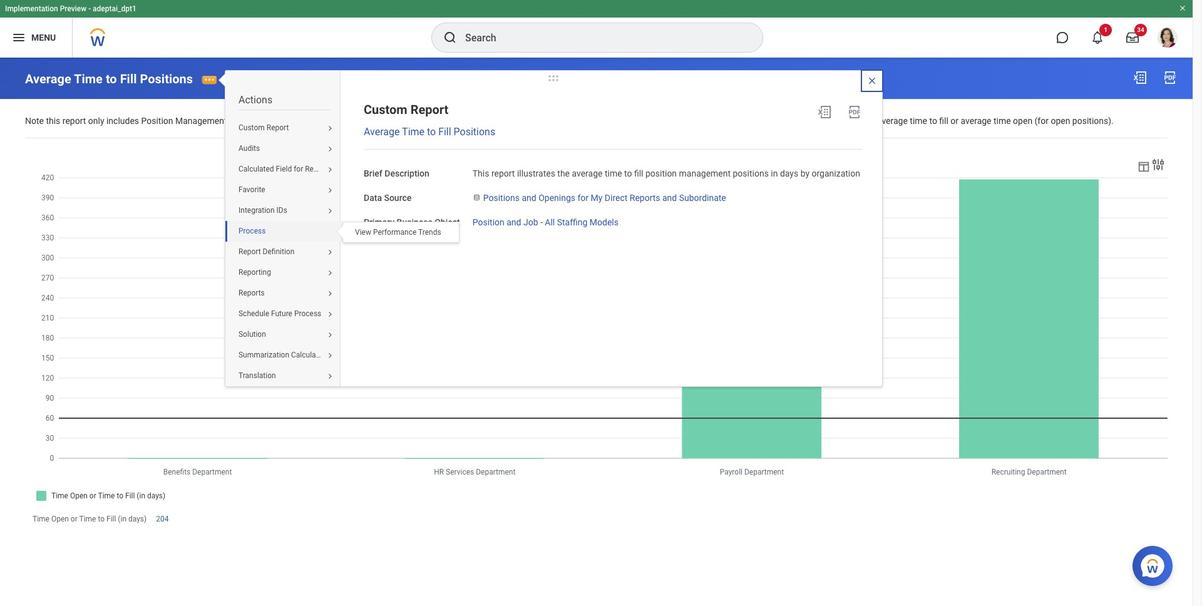 Task type: locate. For each thing, give the bounding box(es) containing it.
4 chevron right image from the top
[[323, 270, 338, 277]]

process
[[239, 227, 266, 236], [294, 310, 321, 318]]

view performance trends
[[355, 228, 441, 237]]

0 vertical spatial average time to fill positions
[[25, 71, 193, 86]]

1 horizontal spatial custom report
[[364, 102, 449, 117]]

includes left filled
[[686, 116, 719, 126]]

this inside brief description element
[[473, 169, 489, 179]]

this up the data source icon
[[473, 169, 489, 179]]

chevron right image inside schedule future process menu item
[[323, 311, 338, 318]]

position left management
[[141, 116, 173, 126]]

export to excel image
[[1133, 70, 1148, 85], [817, 105, 832, 120]]

custom report up audits
[[239, 124, 289, 132]]

data
[[364, 193, 382, 203]]

export to excel image up organization
[[817, 105, 832, 120]]

1 vertical spatial average
[[364, 126, 400, 138]]

report
[[411, 102, 449, 117], [267, 124, 289, 132], [305, 165, 327, 174], [239, 248, 261, 256], [342, 351, 364, 360]]

1 horizontal spatial fill
[[634, 169, 643, 179]]

1 vertical spatial days
[[780, 169, 799, 179]]

2 includes from the left
[[686, 116, 719, 126]]

0 vertical spatial positions
[[140, 71, 193, 86]]

position down the data source icon
[[473, 217, 505, 227]]

justify image
[[11, 30, 26, 45]]

2 horizontal spatial open
[[1051, 116, 1071, 126]]

target
[[558, 116, 581, 126]]

2 horizontal spatial fill
[[940, 116, 949, 126]]

1 vertical spatial process
[[294, 310, 321, 318]]

positions inside average time to fill positions main content
[[140, 71, 193, 86]]

0 horizontal spatial export to excel image
[[817, 105, 832, 120]]

6 chevron right image from the top
[[323, 311, 338, 318]]

profile logan mcneil image
[[1158, 28, 1178, 50]]

report inside brief description element
[[492, 169, 515, 179]]

1 horizontal spatial view printable version (pdf) image
[[1163, 70, 1178, 85]]

1 vertical spatial this
[[473, 169, 489, 179]]

positions
[[140, 71, 193, 86], [454, 126, 495, 138], [483, 193, 520, 203]]

to
[[106, 71, 117, 86], [475, 116, 482, 126], [930, 116, 937, 126], [427, 126, 436, 138], [624, 169, 632, 179], [98, 515, 105, 524]]

business
[[397, 217, 433, 227]]

0 horizontal spatial position
[[141, 116, 173, 126]]

chevron right image
[[323, 166, 338, 174], [323, 208, 338, 215], [323, 249, 338, 256], [323, 332, 338, 339], [323, 352, 338, 360], [323, 373, 338, 380]]

0 horizontal spatial custom
[[239, 124, 265, 132]]

the inside brief description element
[[558, 169, 570, 179]]

1 vertical spatial custom report
[[239, 124, 289, 132]]

1 horizontal spatial process
[[294, 310, 321, 318]]

1 horizontal spatial report
[[492, 169, 515, 179]]

positions inside positions and openings for my direct reports and subordinate link
[[483, 193, 520, 203]]

chevron right image
[[323, 125, 338, 132], [323, 146, 338, 153], [323, 187, 338, 194], [323, 270, 338, 277], [323, 290, 338, 298], [323, 311, 338, 318]]

in
[[496, 116, 503, 126], [771, 169, 778, 179]]

1 vertical spatial reports
[[239, 289, 265, 298]]

custom report right 'groups)'
[[364, 102, 449, 117]]

0 horizontal spatial positions
[[229, 116, 265, 126]]

process right future
[[294, 310, 321, 318]]

custom up audits
[[239, 124, 265, 132]]

1 vertical spatial -
[[540, 217, 543, 227]]

menu button
[[0, 18, 72, 58]]

2 horizontal spatial for
[[578, 193, 589, 203]]

0 vertical spatial export to excel image
[[1133, 70, 1148, 85]]

0 vertical spatial position
[[141, 116, 173, 126]]

positions and openings for my direct reports and subordinate link
[[483, 190, 726, 203]]

menu
[[225, 118, 364, 387]]

data source image
[[473, 193, 481, 203]]

average time to fill positions main content
[[0, 58, 1193, 551]]

export to excel image down 34 button
[[1133, 70, 1148, 85]]

3 open from the left
[[1051, 116, 1071, 126]]

average time to fill positions up only
[[25, 71, 193, 86]]

1 horizontal spatial custom
[[364, 102, 407, 117]]

summarization calculation for report
[[239, 351, 364, 360]]

chevron right image inside reports menu item
[[323, 290, 338, 298]]

average time to fill positions inside custom report dialog
[[364, 126, 495, 138]]

future
[[271, 310, 292, 318]]

report left illustrates
[[492, 169, 515, 179]]

average time to fill positions link up only
[[25, 71, 193, 86]]

positions inside brief description element
[[733, 169, 769, 179]]

1 horizontal spatial positions
[[733, 169, 769, 179]]

(for
[[1035, 116, 1049, 126]]

custom report menu item
[[225, 118, 343, 139]]

1 horizontal spatial average
[[364, 126, 400, 138]]

1 vertical spatial in
[[771, 169, 778, 179]]

positions for average time to fill positions link inside main content
[[140, 71, 193, 86]]

menu containing custom report
[[225, 118, 364, 387]]

report right days.
[[661, 116, 684, 126]]

0 horizontal spatial average time to fill positions
[[25, 71, 193, 86]]

schedule future process
[[239, 310, 321, 318]]

shows right 'groups)'
[[380, 116, 406, 126]]

chevron right image for reporting
[[323, 270, 338, 277]]

days
[[505, 116, 523, 126], [780, 169, 799, 179]]

chevron right image up audits menu item on the left
[[323, 125, 338, 132]]

integration
[[239, 206, 275, 215]]

time left open
[[33, 515, 49, 524]]

calculated field for report
[[239, 165, 327, 174]]

report right this
[[62, 116, 86, 126]]

chevron right image inside reporting menu item
[[323, 270, 338, 277]]

brief
[[364, 169, 383, 179]]

4 chevron right image from the top
[[323, 332, 338, 339]]

reports up schedule
[[239, 289, 265, 298]]

position inside average time to fill positions main content
[[141, 116, 173, 126]]

0 vertical spatial or
[[951, 116, 959, 126]]

5 chevron right image from the top
[[323, 290, 338, 298]]

chevron right image up calculation
[[323, 311, 338, 318]]

1 vertical spatial positions
[[454, 126, 495, 138]]

this
[[46, 116, 60, 126]]

2 vertical spatial positions
[[483, 193, 520, 203]]

shows
[[380, 116, 406, 126], [835, 116, 861, 126]]

1 chevron right image from the top
[[323, 166, 338, 174]]

6 chevron right image from the top
[[323, 373, 338, 380]]

positions up by
[[780, 116, 816, 126]]

primary business object
[[364, 217, 460, 227]]

1 horizontal spatial includes
[[686, 116, 719, 126]]

close environment banner image
[[1179, 4, 1187, 12]]

1 horizontal spatial average time to fill positions
[[364, 126, 495, 138]]

0 vertical spatial process
[[239, 227, 266, 236]]

export to excel image inside custom report dialog
[[817, 105, 832, 120]]

2 shows from the left
[[835, 116, 861, 126]]

time right open
[[79, 515, 96, 524]]

chevron right image up schedule future process menu item
[[323, 290, 338, 298]]

1 chevron right image from the top
[[323, 125, 338, 132]]

reports
[[630, 193, 660, 203], [239, 289, 265, 298]]

1 horizontal spatial -
[[540, 217, 543, 227]]

average time to fill positions up 'description'
[[364, 126, 495, 138]]

shows up organization
[[835, 116, 861, 126]]

1 horizontal spatial export to excel image
[[1133, 70, 1148, 85]]

includes right only
[[106, 116, 139, 126]]

the up 'description'
[[408, 116, 420, 126]]

chevron right image for reports
[[323, 290, 338, 298]]

1 horizontal spatial this
[[642, 116, 659, 126]]

1
[[1104, 26, 1108, 33]]

time inside brief description element
[[605, 169, 622, 179]]

and down this report illustrates the average time to fill position management positions in days by organization
[[663, 193, 677, 203]]

custom right 'groups)'
[[364, 102, 407, 117]]

0 horizontal spatial for
[[294, 165, 303, 174]]

includes
[[106, 116, 139, 126], [686, 116, 719, 126]]

days left with
[[505, 116, 523, 126]]

0 horizontal spatial in
[[496, 116, 503, 126]]

0 horizontal spatial average
[[25, 71, 71, 86]]

chevron right image inside summarization calculation for report menu item
[[323, 352, 338, 360]]

chevron right image up reports menu item
[[323, 270, 338, 277]]

chevron right image inside integration ids "menu item"
[[323, 208, 338, 215]]

illustrates
[[517, 169, 555, 179]]

average time to fill positions link
[[25, 71, 193, 86], [364, 126, 495, 138]]

positions down actions
[[229, 116, 265, 126]]

1 horizontal spatial or
[[951, 116, 959, 126]]

chevron right image for schedule future process
[[323, 311, 338, 318]]

object
[[435, 217, 460, 227]]

chevron right image for calculation
[[323, 352, 338, 360]]

0 horizontal spatial includes
[[106, 116, 139, 126]]

3 chevron right image from the top
[[323, 249, 338, 256]]

positions).
[[1073, 116, 1114, 126]]

process inside menu item
[[294, 310, 321, 318]]

in left by
[[771, 169, 778, 179]]

chevron right image inside "custom report" menu item
[[323, 125, 338, 132]]

2 chevron right image from the top
[[323, 208, 338, 215]]

chevron right image inside favorite menu item
[[323, 187, 338, 194]]

fill inside brief description element
[[634, 169, 643, 179]]

days inside average time to fill positions main content
[[505, 116, 523, 126]]

1 vertical spatial position
[[473, 217, 505, 227]]

0 horizontal spatial -
[[88, 4, 91, 13]]

average time to fill positions
[[25, 71, 193, 86], [364, 126, 495, 138]]

trends
[[418, 228, 441, 237]]

- inside menu banner
[[88, 4, 91, 13]]

0 vertical spatial in
[[496, 116, 503, 126]]

0 horizontal spatial open
[[759, 116, 778, 126]]

export to excel image inside average time to fill positions main content
[[1133, 70, 1148, 85]]

ids
[[277, 206, 287, 215]]

this inside average time to fill positions main content
[[642, 116, 659, 126]]

schedule future process menu item
[[225, 304, 343, 325]]

position
[[141, 116, 173, 126], [473, 217, 505, 227]]

and
[[363, 116, 378, 126], [742, 116, 757, 126], [818, 116, 833, 126], [522, 193, 537, 203], [663, 193, 677, 203], [507, 217, 521, 227]]

1 vertical spatial export to excel image
[[817, 105, 832, 120]]

0 horizontal spatial fill
[[106, 515, 116, 524]]

2 chevron right image from the top
[[323, 146, 338, 153]]

1 vertical spatial fill
[[438, 126, 451, 138]]

1 vertical spatial or
[[71, 515, 78, 524]]

1 vertical spatial custom
[[239, 124, 265, 132]]

audits menu item
[[225, 139, 343, 159]]

average
[[25, 71, 71, 86], [364, 126, 400, 138]]

report
[[62, 116, 86, 126], [661, 116, 684, 126], [492, 169, 515, 179]]

view printable version (pdf) image for note this report only includes position management positions (not headcount groups) and shows the average time to fill in days with the target being 60 days. this report includes filled and open positions and shows the average time to fill or average time open (for open positions).
[[1163, 70, 1178, 85]]

days.
[[619, 116, 640, 126]]

being
[[584, 116, 605, 126]]

open
[[51, 515, 69, 524]]

open right filled
[[759, 116, 778, 126]]

1 vertical spatial average time to fill positions
[[364, 126, 495, 138]]

position and job - all staffing models
[[473, 217, 619, 227]]

reports right direct
[[630, 193, 660, 203]]

this right days.
[[642, 116, 659, 126]]

0 horizontal spatial fill
[[485, 116, 494, 126]]

for right field
[[294, 165, 303, 174]]

3 chevron right image from the top
[[323, 187, 338, 194]]

- right preview
[[88, 4, 91, 13]]

and right 'groups)'
[[363, 116, 378, 126]]

0 vertical spatial average time to fill positions link
[[25, 71, 193, 86]]

0 vertical spatial average
[[25, 71, 71, 86]]

1 horizontal spatial days
[[780, 169, 799, 179]]

chevron right image up calculation
[[323, 332, 338, 339]]

1 shows from the left
[[380, 116, 406, 126]]

chevron right image left the data
[[323, 187, 338, 194]]

menu inside custom report dialog
[[225, 118, 364, 387]]

chevron right image up reporting menu item
[[323, 249, 338, 256]]

and up job
[[522, 193, 537, 203]]

0 horizontal spatial shows
[[380, 116, 406, 126]]

1 horizontal spatial average time to fill positions link
[[364, 126, 495, 138]]

translation menu item
[[225, 366, 343, 387]]

1 open from the left
[[759, 116, 778, 126]]

2 horizontal spatial fill
[[438, 126, 451, 138]]

brief description
[[364, 169, 430, 179]]

chevron right image inside solution menu item
[[323, 332, 338, 339]]

chevron right image inside audits menu item
[[323, 146, 338, 153]]

for left my
[[578, 193, 589, 203]]

view performance trends menu
[[343, 222, 459, 242]]

1 includes from the left
[[106, 116, 139, 126]]

process down integration
[[239, 227, 266, 236]]

- left all
[[540, 217, 543, 227]]

1 vertical spatial for
[[578, 193, 589, 203]]

the
[[408, 116, 420, 126], [544, 116, 556, 126], [863, 116, 875, 126], [558, 169, 570, 179]]

open right (for
[[1051, 116, 1071, 126]]

0 horizontal spatial view printable version (pdf) image
[[847, 105, 862, 120]]

0 horizontal spatial reports
[[239, 289, 265, 298]]

(not
[[267, 116, 283, 126]]

integration ids
[[239, 206, 287, 215]]

average
[[422, 116, 453, 126], [877, 116, 908, 126], [961, 116, 992, 126], [572, 169, 603, 179]]

0 vertical spatial fill
[[120, 71, 137, 86]]

open
[[759, 116, 778, 126], [1013, 116, 1033, 126], [1051, 116, 1071, 126]]

menu banner
[[0, 0, 1193, 58]]

0 vertical spatial days
[[505, 116, 523, 126]]

1 horizontal spatial in
[[771, 169, 778, 179]]

time
[[455, 116, 472, 126], [910, 116, 928, 126], [994, 116, 1011, 126], [605, 169, 622, 179]]

0 vertical spatial this
[[642, 116, 659, 126]]

chevron right image down calculation
[[323, 373, 338, 380]]

average inside main content
[[25, 71, 71, 86]]

1 horizontal spatial for
[[331, 351, 340, 360]]

chevron right image down 'groups)'
[[323, 146, 338, 153]]

chevron right image inside report definition menu item
[[323, 249, 338, 256]]

reports menu item
[[225, 283, 343, 304]]

0 vertical spatial view printable version (pdf) image
[[1163, 70, 1178, 85]]

2 horizontal spatial positions
[[780, 116, 816, 126]]

average up brief
[[364, 126, 400, 138]]

2 vertical spatial for
[[331, 351, 340, 360]]

the up openings
[[558, 169, 570, 179]]

- inside custom report dialog
[[540, 217, 543, 227]]

0 horizontal spatial or
[[71, 515, 78, 524]]

-
[[88, 4, 91, 13], [540, 217, 543, 227]]

description
[[385, 169, 430, 179]]

chevron right image up translation menu item
[[323, 352, 338, 360]]

5 chevron right image from the top
[[323, 352, 338, 360]]

1 vertical spatial view printable version (pdf) image
[[847, 105, 862, 120]]

0 horizontal spatial custom report
[[239, 124, 289, 132]]

2 horizontal spatial report
[[661, 116, 684, 126]]

positions right management
[[733, 169, 769, 179]]

move modal image
[[541, 71, 566, 86]]

204 button
[[156, 514, 171, 524]]

chevron right image inside calculated field for report menu item
[[323, 166, 338, 174]]

average inside custom report dialog
[[364, 126, 400, 138]]

time up 'description'
[[402, 126, 425, 138]]

fill
[[120, 71, 137, 86], [438, 126, 451, 138], [106, 515, 116, 524]]

0 horizontal spatial days
[[505, 116, 523, 126]]

calculated
[[239, 165, 274, 174]]

average down 'menu'
[[25, 71, 71, 86]]

view printable version (pdf) image inside average time to fill positions main content
[[1163, 70, 1178, 85]]

chevron right image left brief
[[323, 166, 338, 174]]

field
[[276, 165, 292, 174]]

average time to fill positions link up 'description'
[[364, 126, 495, 138]]

implementation preview -   adeptai_dpt1
[[5, 4, 136, 13]]

for right calculation
[[331, 351, 340, 360]]

average time to fill positions link inside main content
[[25, 71, 193, 86]]

0 horizontal spatial this
[[473, 169, 489, 179]]

adeptai_dpt1
[[93, 4, 136, 13]]

days left by
[[780, 169, 799, 179]]

0 horizontal spatial average time to fill positions link
[[25, 71, 193, 86]]

or
[[951, 116, 959, 126], [71, 515, 78, 524]]

time
[[74, 71, 103, 86], [402, 126, 425, 138], [33, 515, 49, 524], [79, 515, 96, 524]]

note
[[25, 116, 44, 126]]

view printable version (pdf) image
[[1163, 70, 1178, 85], [847, 105, 862, 120]]

1 horizontal spatial shows
[[835, 116, 861, 126]]

and left job
[[507, 217, 521, 227]]

chevron right image right ids
[[323, 208, 338, 215]]

1 horizontal spatial position
[[473, 217, 505, 227]]

1 horizontal spatial open
[[1013, 116, 1033, 126]]

in left with
[[496, 116, 503, 126]]

0 vertical spatial for
[[294, 165, 303, 174]]

open left (for
[[1013, 116, 1033, 126]]

1 horizontal spatial reports
[[630, 193, 660, 203]]

0 horizontal spatial process
[[239, 227, 266, 236]]

0 vertical spatial -
[[88, 4, 91, 13]]

favorite
[[239, 186, 265, 194]]

custom report
[[364, 102, 449, 117], [239, 124, 289, 132]]



Task type: vqa. For each thing, say whether or not it's contained in the screenshot.
Average Time to Fill Positions
yes



Task type: describe. For each thing, give the bounding box(es) containing it.
days)
[[128, 515, 147, 524]]

summarization calculation for report menu item
[[225, 345, 364, 366]]

reports inside menu item
[[239, 289, 265, 298]]

34 button
[[1119, 24, 1147, 51]]

chevron right image for definition
[[323, 249, 338, 256]]

menu
[[31, 32, 56, 42]]

schedule
[[239, 310, 269, 318]]

average inside brief description element
[[572, 169, 603, 179]]

chevron right image for favorite
[[323, 187, 338, 194]]

2 open from the left
[[1013, 116, 1033, 126]]

management
[[175, 116, 227, 126]]

note this report only includes position management positions (not headcount groups) and shows the average time to fill in days with the target being 60 days. this report includes filled and open positions and shows the average time to fill or average time open (for open positions).
[[25, 116, 1114, 126]]

implementation
[[5, 4, 58, 13]]

summarization
[[239, 351, 289, 360]]

integration ids menu item
[[225, 201, 343, 221]]

report definition
[[239, 248, 295, 256]]

and up organization
[[818, 116, 833, 126]]

custom inside menu item
[[239, 124, 265, 132]]

time inside custom report dialog
[[402, 126, 425, 138]]

time up only
[[74, 71, 103, 86]]

custom report dialog
[[212, 70, 883, 387]]

60
[[607, 116, 617, 126]]

average time to fill positions - table image
[[1137, 160, 1151, 174]]

favorite menu item
[[225, 180, 343, 201]]

chevron right image for field
[[323, 166, 338, 174]]

position and job - all staffing models link
[[473, 215, 619, 227]]

performance
[[373, 228, 417, 237]]

staffing
[[557, 217, 588, 227]]

export to excel image for note this report only includes position management positions (not headcount groups) and shows the average time to fill in days with the target being 60 days. this report includes filled and open positions and shows the average time to fill or average time open (for open positions).
[[1133, 70, 1148, 85]]

Search Workday  search field
[[465, 24, 737, 51]]

direct
[[605, 193, 628, 203]]

the down close icon
[[863, 116, 875, 126]]

days inside brief description element
[[780, 169, 799, 179]]

average for the bottom average time to fill positions link
[[364, 126, 400, 138]]

headcount
[[285, 116, 328, 126]]

chevron right image for ids
[[323, 208, 338, 215]]

fill inside custom report dialog
[[438, 126, 451, 138]]

1 vertical spatial average time to fill positions link
[[364, 126, 495, 138]]

groups)
[[330, 116, 361, 126]]

time open or time to fill (in days)
[[33, 515, 147, 524]]

calculation
[[291, 351, 329, 360]]

translation
[[239, 372, 276, 380]]

actions
[[239, 94, 273, 106]]

configure and view chart data image
[[1151, 157, 1166, 172]]

subordinate
[[679, 193, 726, 203]]

source
[[384, 193, 412, 203]]

positions and openings for my direct reports and subordinate
[[483, 193, 726, 203]]

this report illustrates the average time to fill position management positions in days by organization
[[473, 169, 860, 179]]

in inside brief description element
[[771, 169, 778, 179]]

chevron right image for audits
[[323, 146, 338, 153]]

search image
[[443, 30, 458, 45]]

by
[[801, 169, 810, 179]]

0 vertical spatial custom report
[[364, 102, 449, 117]]

models
[[590, 217, 619, 227]]

custom report inside menu item
[[239, 124, 289, 132]]

to inside brief description element
[[624, 169, 632, 179]]

management
[[679, 169, 731, 179]]

with
[[525, 116, 542, 126]]

1 button
[[1084, 24, 1112, 51]]

calculated field for report menu item
[[225, 159, 343, 180]]

organization
[[812, 169, 860, 179]]

and right filled
[[742, 116, 757, 126]]

for for summarization calculation for report
[[331, 351, 340, 360]]

inbox large image
[[1127, 31, 1139, 44]]

chevron right image inside translation menu item
[[323, 373, 338, 380]]

positions for the bottom average time to fill positions link
[[454, 126, 495, 138]]

solution menu item
[[225, 325, 343, 345]]

reporting menu item
[[225, 263, 343, 283]]

the right with
[[544, 116, 556, 126]]

all
[[545, 217, 555, 227]]

openings
[[539, 193, 576, 203]]

0 vertical spatial custom
[[364, 102, 407, 117]]

for for calculated field for report
[[294, 165, 303, 174]]

solution
[[239, 330, 266, 339]]

average time to fill positions inside main content
[[25, 71, 193, 86]]

204
[[156, 515, 169, 524]]

(in
[[118, 515, 127, 524]]

0 horizontal spatial report
[[62, 116, 86, 126]]

close image
[[867, 76, 877, 86]]

view performance trends dialog
[[330, 222, 459, 243]]

filled
[[721, 116, 740, 126]]

report definition menu item
[[225, 242, 343, 263]]

position inside position and job - all staffing models link
[[473, 217, 505, 227]]

position
[[646, 169, 677, 179]]

export to excel image for brief description
[[817, 105, 832, 120]]

preview
[[60, 4, 87, 13]]

primary
[[364, 217, 395, 227]]

definition
[[263, 248, 295, 256]]

34
[[1137, 26, 1145, 33]]

job
[[524, 217, 538, 227]]

reporting
[[239, 268, 271, 277]]

brief description element
[[473, 161, 860, 180]]

average for average time to fill positions link inside main content
[[25, 71, 71, 86]]

only
[[88, 116, 104, 126]]

in inside average time to fill positions main content
[[496, 116, 503, 126]]

audits
[[239, 144, 260, 153]]

view printable version (pdf) image for brief description
[[847, 105, 862, 120]]

0 vertical spatial reports
[[630, 193, 660, 203]]

1 horizontal spatial fill
[[120, 71, 137, 86]]

data source
[[364, 193, 412, 203]]

2 vertical spatial fill
[[106, 515, 116, 524]]

notifications large image
[[1092, 31, 1104, 44]]

chevron right image for custom report
[[323, 125, 338, 132]]

my
[[591, 193, 603, 203]]

view
[[355, 228, 371, 237]]



